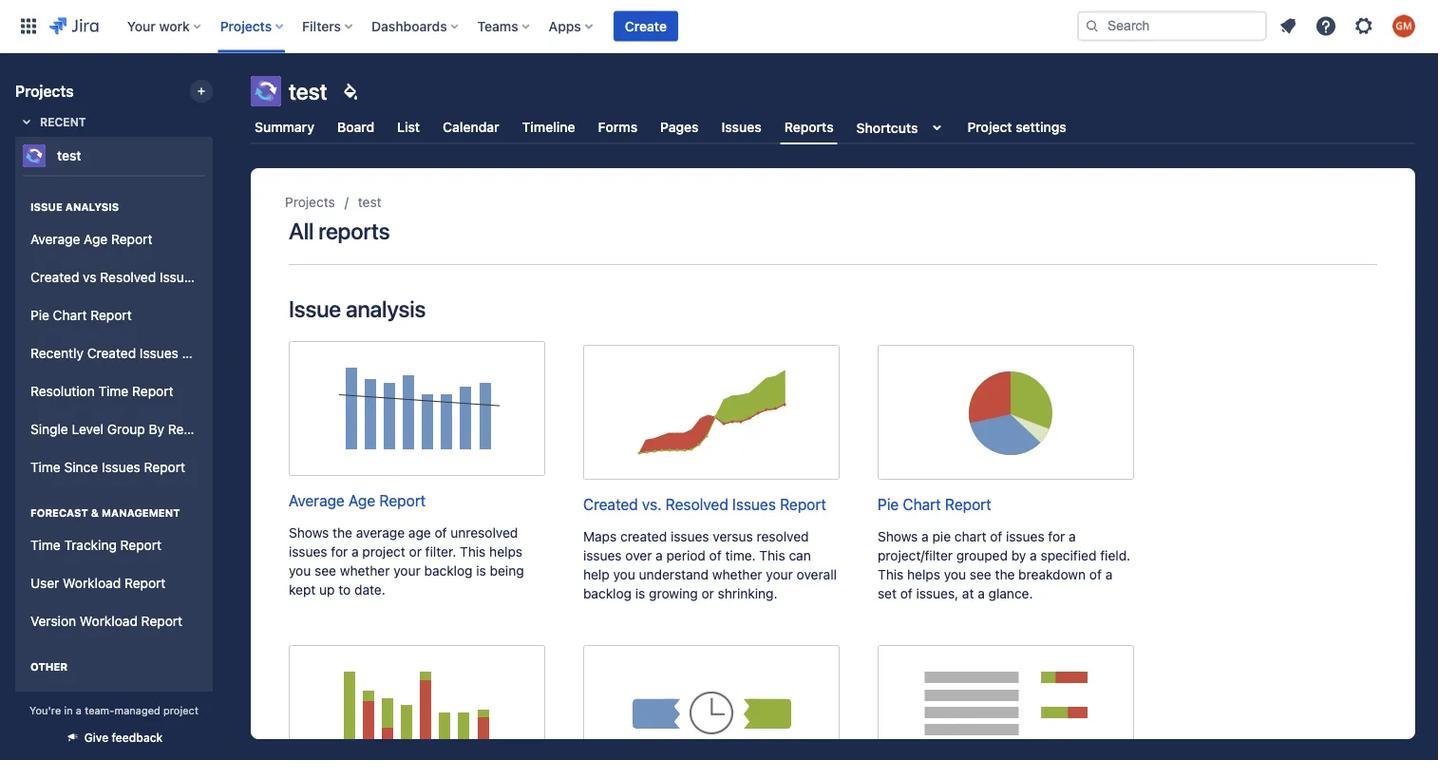 Task type: vqa. For each thing, say whether or not it's contained in the screenshot.
Normal
no



Task type: describe. For each thing, give the bounding box(es) containing it.
recently created issues report link
[[23, 334, 223, 372]]

a inside shows the average age of unresolved issues for a project or filter. this helps you see whether your backlog is being kept up to date.
[[352, 544, 359, 559]]

versus
[[713, 529, 753, 544]]

a right the at
[[978, 586, 985, 601]]

workload pie chart report
[[30, 691, 193, 707]]

issues inside shows a pie chart of issues for a project/filter grouped by a specified field. this helps you see the breakdown of a set of issues, at a glance.
[[1006, 529, 1045, 544]]

list link
[[394, 110, 424, 144]]

by
[[1012, 548, 1027, 563]]

help image
[[1315, 15, 1338, 38]]

date.
[[354, 582, 386, 598]]

calendar link
[[439, 110, 503, 144]]

all reports
[[289, 218, 390, 244]]

resolved for vs.
[[666, 496, 729, 514]]

your work button
[[121, 11, 209, 41]]

resolution time report
[[30, 383, 173, 399]]

average inside group
[[30, 231, 80, 247]]

0 horizontal spatial pie chart report link
[[23, 296, 205, 334]]

shows for pie
[[878, 529, 918, 544]]

issues,
[[916, 586, 959, 601]]

pie chart report inside group
[[30, 307, 132, 323]]

resolved
[[757, 529, 809, 544]]

in
[[64, 704, 73, 716]]

user workload report
[[30, 575, 166, 591]]

summary link
[[251, 110, 318, 144]]

teams
[[478, 18, 518, 34]]

1 vertical spatial average
[[289, 492, 345, 510]]

managed
[[114, 704, 160, 716]]

a inside maps created issues versus resolved issues over a period of time. this can help you understand whether your overall backlog is growing or shrinking.
[[656, 548, 663, 563]]

average age report inside group
[[30, 231, 152, 247]]

Search field
[[1077, 11, 1268, 41]]

you inside shows a pie chart of issues for a project/filter grouped by a specified field. this helps you see the breakdown of a set of issues, at a glance.
[[944, 567, 966, 582]]

0 vertical spatial test
[[289, 78, 328, 105]]

search image
[[1085, 19, 1100, 34]]

this inside maps created issues versus resolved issues over a period of time. this can help you understand whether your overall backlog is growing or shrinking.
[[760, 548, 785, 563]]

workload for version
[[80, 613, 138, 629]]

created vs. resolved issues report
[[583, 496, 826, 514]]

vs
[[83, 269, 97, 285]]

grouped
[[957, 548, 1008, 563]]

pie
[[933, 529, 951, 544]]

of inside shows the average age of unresolved issues for a project or filter. this helps you see whether your backlog is being kept up to date.
[[435, 525, 447, 540]]

version
[[30, 613, 76, 629]]

issues right vs
[[160, 269, 198, 285]]

up
[[319, 582, 335, 598]]

time tracking report link
[[23, 526, 205, 564]]

or inside shows the average age of unresolved issues for a project or filter. this helps you see whether your backlog is being kept up to date.
[[409, 544, 422, 559]]

helps inside shows the average age of unresolved issues for a project or filter. this helps you see whether your backlog is being kept up to date.
[[489, 544, 523, 559]]

filter.
[[425, 544, 456, 559]]

projects button
[[214, 11, 291, 41]]

workload pie chart report group
[[23, 640, 205, 724]]

single level group by report
[[30, 421, 209, 437]]

average
[[356, 525, 405, 540]]

whether for report
[[340, 563, 390, 579]]

0 vertical spatial test link
[[15, 137, 205, 175]]

issues link
[[718, 110, 766, 144]]

version workload report
[[30, 613, 183, 629]]

settings image
[[1353, 15, 1376, 38]]

project
[[968, 119, 1012, 135]]

whether for resolved
[[712, 567, 763, 582]]

see inside shows the average age of unresolved issues for a project or filter. this helps you see whether your backlog is being kept up to date.
[[315, 563, 336, 579]]

create button
[[614, 11, 678, 41]]

user
[[30, 575, 59, 591]]

specified
[[1041, 548, 1097, 563]]

average age report link inside group
[[23, 220, 205, 258]]

the inside shows a pie chart of issues for a project/filter grouped by a specified field. this helps you see the breakdown of a set of issues, at a glance.
[[995, 567, 1015, 582]]

age
[[408, 525, 431, 540]]

management
[[102, 507, 180, 519]]

you're
[[30, 704, 61, 716]]

filters button
[[297, 11, 360, 41]]

by
[[149, 421, 164, 437]]

2 vertical spatial pie
[[92, 691, 111, 707]]

a right by
[[1030, 548, 1037, 563]]

or inside maps created issues versus resolved issues over a period of time. this can help you understand whether your overall backlog is growing or shrinking.
[[702, 586, 714, 601]]

forms
[[598, 119, 638, 135]]

you for created
[[613, 567, 635, 582]]

other
[[30, 661, 68, 673]]

your work
[[127, 18, 190, 34]]

team-
[[85, 704, 114, 716]]

workload for user
[[63, 575, 121, 591]]

user workload report link
[[23, 564, 205, 602]]

reports
[[319, 218, 390, 244]]

dashboards button
[[366, 11, 466, 41]]

set background color image
[[339, 80, 362, 103]]

analysis inside group
[[65, 201, 119, 213]]

is inside shows the average age of unresolved issues for a project or filter. this helps you see whether your backlog is being kept up to date.
[[476, 563, 486, 579]]

projects for the projects link
[[285, 194, 335, 210]]

issues down maps
[[583, 548, 622, 563]]

reports
[[785, 119, 834, 135]]

0 horizontal spatial projects
[[15, 82, 74, 100]]

unresolved
[[451, 525, 518, 540]]

sidebar navigation image
[[207, 76, 249, 114]]

primary element
[[11, 0, 1077, 53]]

kept
[[289, 582, 316, 598]]

dashboards
[[372, 18, 447, 34]]

2 horizontal spatial chart
[[903, 496, 941, 514]]

backlog inside maps created issues versus resolved issues over a period of time. this can help you understand whether your overall backlog is growing or shrinking.
[[583, 586, 632, 601]]

2 vertical spatial workload
[[30, 691, 88, 707]]

recent
[[40, 115, 86, 128]]

to
[[339, 582, 351, 598]]

1 group from the top
[[23, 175, 243, 730]]

of right set
[[901, 586, 913, 601]]

resolved for vs
[[100, 269, 156, 285]]

1 vertical spatial pie chart report
[[878, 496, 992, 514]]

glance.
[[989, 586, 1033, 601]]

time tracking report
[[30, 537, 162, 553]]

resolution
[[30, 383, 95, 399]]

tab list containing reports
[[239, 110, 1427, 144]]

issues up versus
[[733, 496, 776, 514]]

apps button
[[543, 11, 600, 41]]

of up the grouped
[[990, 529, 1003, 544]]

of down field.
[[1090, 567, 1102, 582]]

group
[[107, 421, 145, 437]]

workload pie chart report link
[[23, 680, 205, 718]]

issues inside "link"
[[722, 119, 762, 135]]

maps
[[583, 529, 617, 544]]

report inside 'link'
[[132, 383, 173, 399]]

feedback
[[112, 731, 163, 744]]

overall
[[797, 567, 837, 582]]

understand
[[639, 567, 709, 582]]

shows a pie chart of issues for a project/filter grouped by a specified field. this helps you see the breakdown of a set of issues, at a glance.
[[878, 529, 1131, 601]]



Task type: locate. For each thing, give the bounding box(es) containing it.
report
[[111, 231, 152, 247], [202, 269, 243, 285], [91, 307, 132, 323], [182, 345, 223, 361], [132, 383, 173, 399], [168, 421, 209, 437], [144, 459, 185, 475], [380, 492, 426, 510], [780, 496, 826, 514], [945, 496, 992, 514], [120, 537, 162, 553], [124, 575, 166, 591], [141, 613, 183, 629], [152, 691, 193, 707]]

0 vertical spatial is
[[476, 563, 486, 579]]

project
[[362, 544, 406, 559], [163, 704, 199, 716]]

resolved inside group
[[100, 269, 156, 285]]

growing
[[649, 586, 698, 601]]

shortcuts
[[857, 119, 918, 135]]

project inside shows the average age of unresolved issues for a project or filter. this helps you see whether your backlog is being kept up to date.
[[362, 544, 406, 559]]

2 vertical spatial time
[[30, 537, 61, 553]]

0 vertical spatial the
[[333, 525, 353, 540]]

level
[[72, 421, 104, 437]]

1 vertical spatial test link
[[358, 191, 382, 214]]

project right managed
[[163, 704, 199, 716]]

the up glance.
[[995, 567, 1015, 582]]

vs.
[[642, 496, 662, 514]]

created vs resolved issues report link
[[23, 258, 243, 296]]

a down field.
[[1106, 567, 1113, 582]]

1 horizontal spatial issue
[[289, 295, 341, 322]]

1 vertical spatial pie chart report link
[[878, 345, 1134, 516]]

collapse recent projects image
[[15, 110, 38, 133]]

summary
[[255, 119, 314, 135]]

tracking
[[64, 537, 117, 553]]

you inside shows the average age of unresolved issues for a project or filter. this helps you see whether your backlog is being kept up to date.
[[289, 563, 311, 579]]

time.
[[725, 548, 756, 563]]

settings
[[1016, 119, 1067, 135]]

appswitcher icon image
[[17, 15, 40, 38]]

issues right pages
[[722, 119, 762, 135]]

0 horizontal spatial average age report link
[[23, 220, 205, 258]]

0 vertical spatial pie chart report link
[[23, 296, 205, 334]]

for inside shows the average age of unresolved issues for a project or filter. this helps you see whether your backlog is being kept up to date.
[[331, 544, 348, 559]]

1 vertical spatial pie
[[878, 496, 899, 514]]

&
[[91, 507, 99, 519]]

teams button
[[472, 11, 537, 41]]

created up resolution time report 'link'
[[87, 345, 136, 361]]

0 horizontal spatial you
[[289, 563, 311, 579]]

this down "resolved" at the bottom of the page
[[760, 548, 785, 563]]

banner containing your work
[[0, 0, 1439, 53]]

of
[[435, 525, 447, 540], [990, 529, 1003, 544], [709, 548, 722, 563], [1090, 567, 1102, 582], [901, 586, 913, 601]]

pie chart report down vs
[[30, 307, 132, 323]]

list
[[397, 119, 420, 135]]

0 horizontal spatial resolved
[[100, 269, 156, 285]]

0 vertical spatial issue analysis
[[30, 201, 119, 213]]

chart
[[53, 307, 87, 323], [903, 496, 941, 514], [114, 691, 148, 707]]

1 vertical spatial age
[[349, 492, 376, 510]]

see down the grouped
[[970, 567, 992, 582]]

the left "average"
[[333, 525, 353, 540]]

you for average
[[289, 563, 311, 579]]

backlog down help
[[583, 586, 632, 601]]

pie chart report link
[[23, 296, 205, 334], [878, 345, 1134, 516]]

0 horizontal spatial is
[[476, 563, 486, 579]]

shows up project/filter
[[878, 529, 918, 544]]

average up created vs resolved issues report link on the left of page
[[30, 231, 80, 247]]

backlog inside shows the average age of unresolved issues for a project or filter. this helps you see whether your backlog is being kept up to date.
[[424, 563, 473, 579]]

helps down project/filter
[[907, 567, 941, 582]]

your down can
[[766, 567, 793, 582]]

created
[[30, 269, 79, 285], [87, 345, 136, 361], [583, 496, 638, 514]]

your for created vs. resolved issues report
[[766, 567, 793, 582]]

this inside shows a pie chart of issues for a project/filter grouped by a specified field. this helps you see the breakdown of a set of issues, at a glance.
[[878, 567, 904, 582]]

for
[[1048, 529, 1065, 544], [331, 544, 348, 559]]

time since issues report
[[30, 459, 185, 475]]

0 horizontal spatial average age report
[[30, 231, 152, 247]]

workload down user workload report link
[[80, 613, 138, 629]]

analysis down the reports
[[346, 295, 426, 322]]

0 horizontal spatial helps
[[489, 544, 523, 559]]

see up up
[[315, 563, 336, 579]]

1 vertical spatial issue analysis
[[289, 295, 426, 322]]

shows
[[289, 525, 329, 540], [878, 529, 918, 544]]

or right growing at the left bottom of page
[[702, 586, 714, 601]]

created inside "recently created issues report" link
[[87, 345, 136, 361]]

0 horizontal spatial pie chart report
[[30, 307, 132, 323]]

issues up by
[[1006, 529, 1045, 544]]

issues up kept
[[289, 544, 327, 559]]

0 horizontal spatial chart
[[53, 307, 87, 323]]

1 horizontal spatial issue analysis
[[289, 295, 426, 322]]

this inside shows the average age of unresolved issues for a project or filter. this helps you see whether your backlog is being kept up to date.
[[460, 544, 486, 559]]

a left pie
[[922, 529, 929, 544]]

recently created issues report
[[30, 345, 223, 361]]

report inside 'link'
[[141, 613, 183, 629]]

1 horizontal spatial resolved
[[666, 496, 729, 514]]

issues inside shows the average age of unresolved issues for a project or filter. this helps you see whether your backlog is being kept up to date.
[[289, 544, 327, 559]]

shows up kept
[[289, 525, 329, 540]]

since
[[64, 459, 98, 475]]

time for since
[[30, 459, 61, 475]]

project/filter
[[878, 548, 953, 563]]

time
[[98, 383, 129, 399], [30, 459, 61, 475], [30, 537, 61, 553]]

2 horizontal spatial projects
[[285, 194, 335, 210]]

0 horizontal spatial issue analysis
[[30, 201, 119, 213]]

1 vertical spatial the
[[995, 567, 1015, 582]]

workload down other
[[30, 691, 88, 707]]

forecast & management
[[30, 507, 180, 519]]

0 vertical spatial average age report
[[30, 231, 152, 247]]

time left since
[[30, 459, 61, 475]]

a right over
[[656, 548, 663, 563]]

1 horizontal spatial average age report link
[[289, 341, 545, 512]]

0 horizontal spatial for
[[331, 544, 348, 559]]

issue analysis up vs
[[30, 201, 119, 213]]

created vs resolved issues report
[[30, 269, 243, 285]]

the
[[333, 525, 353, 540], [995, 567, 1015, 582]]

give
[[84, 731, 109, 744]]

1 horizontal spatial project
[[362, 544, 406, 559]]

0 vertical spatial average
[[30, 231, 80, 247]]

0 vertical spatial helps
[[489, 544, 523, 559]]

0 horizontal spatial this
[[460, 544, 486, 559]]

1 horizontal spatial average
[[289, 492, 345, 510]]

1 horizontal spatial for
[[1048, 529, 1065, 544]]

board link
[[333, 110, 378, 144]]

1 vertical spatial average age report
[[289, 492, 426, 510]]

1 vertical spatial or
[[702, 586, 714, 601]]

projects up 'all'
[[285, 194, 335, 210]]

helps inside shows a pie chart of issues for a project/filter grouped by a specified field. this helps you see the breakdown of a set of issues, at a glance.
[[907, 567, 941, 582]]

a right in
[[76, 704, 82, 716]]

being
[[490, 563, 524, 579]]

shrinking.
[[718, 586, 778, 601]]

for up specified
[[1048, 529, 1065, 544]]

is inside maps created issues versus resolved issues over a period of time. this can help you understand whether your overall backlog is growing or shrinking.
[[635, 586, 645, 601]]

created inside created vs. resolved issues report link
[[583, 496, 638, 514]]

1 horizontal spatial you
[[613, 567, 635, 582]]

timeline link
[[518, 110, 579, 144]]

at
[[962, 586, 974, 601]]

age up "average"
[[349, 492, 376, 510]]

0 vertical spatial backlog
[[424, 563, 473, 579]]

all
[[289, 218, 314, 244]]

0 horizontal spatial project
[[163, 704, 199, 716]]

0 horizontal spatial test
[[57, 148, 81, 163]]

is
[[476, 563, 486, 579], [635, 586, 645, 601]]

you down over
[[613, 567, 635, 582]]

or
[[409, 544, 422, 559], [702, 586, 714, 601]]

workload inside 'link'
[[80, 613, 138, 629]]

1 horizontal spatial pie chart report link
[[878, 345, 1134, 516]]

you inside maps created issues versus resolved issues over a period of time. this can help you understand whether your overall backlog is growing or shrinking.
[[613, 567, 635, 582]]

whether down time.
[[712, 567, 763, 582]]

issues down single level group by report
[[102, 459, 140, 475]]

issue down 'all'
[[289, 295, 341, 322]]

analysis
[[65, 201, 119, 213], [346, 295, 426, 322]]

create
[[625, 18, 667, 34]]

created left vs
[[30, 269, 79, 285]]

single level group by report link
[[23, 410, 209, 448]]

0 horizontal spatial shows
[[289, 525, 329, 540]]

forms link
[[594, 110, 642, 144]]

created for created vs. resolved issues report
[[583, 496, 638, 514]]

1 horizontal spatial average age report
[[289, 492, 426, 510]]

1 vertical spatial project
[[163, 704, 199, 716]]

you
[[289, 563, 311, 579], [613, 567, 635, 582], [944, 567, 966, 582]]

work
[[159, 18, 190, 34]]

age inside group
[[84, 231, 108, 247]]

1 horizontal spatial shows
[[878, 529, 918, 544]]

of inside maps created issues versus resolved issues over a period of time. this can help you understand whether your overall backlog is growing or shrinking.
[[709, 548, 722, 563]]

shortcuts button
[[853, 110, 953, 144]]

resolved
[[100, 269, 156, 285], [666, 496, 729, 514]]

see inside shows a pie chart of issues for a project/filter grouped by a specified field. this helps you see the breakdown of a set of issues, at a glance.
[[970, 567, 992, 582]]

recently
[[30, 345, 84, 361]]

1 vertical spatial backlog
[[583, 586, 632, 601]]

1 vertical spatial helps
[[907, 567, 941, 582]]

0 vertical spatial average age report link
[[23, 220, 205, 258]]

2 vertical spatial chart
[[114, 691, 148, 707]]

2 horizontal spatial created
[[583, 496, 638, 514]]

give feedback
[[84, 731, 163, 744]]

1 vertical spatial chart
[[903, 496, 941, 514]]

you up kept
[[289, 563, 311, 579]]

you up the at
[[944, 567, 966, 582]]

breakdown
[[1019, 567, 1086, 582]]

0 horizontal spatial your
[[394, 563, 421, 579]]

projects link
[[285, 191, 335, 214]]

project down "average"
[[362, 544, 406, 559]]

pie chart report
[[30, 307, 132, 323], [878, 496, 992, 514]]

projects for projects dropdown button
[[220, 18, 272, 34]]

this up set
[[878, 567, 904, 582]]

this down unresolved
[[460, 544, 486, 559]]

your inside shows the average age of unresolved issues for a project or filter. this helps you see whether your backlog is being kept up to date.
[[394, 563, 421, 579]]

issue analysis inside group
[[30, 201, 119, 213]]

calendar
[[443, 119, 499, 135]]

0 horizontal spatial analysis
[[65, 201, 119, 213]]

issues up resolution time report 'link'
[[140, 345, 178, 361]]

banner
[[0, 0, 1439, 53]]

0 vertical spatial created
[[30, 269, 79, 285]]

for inside shows a pie chart of issues for a project/filter grouped by a specified field. this helps you see the breakdown of a set of issues, at a glance.
[[1048, 529, 1065, 544]]

project settings link
[[964, 110, 1071, 144]]

over
[[626, 548, 652, 563]]

pie chart report up pie
[[878, 496, 992, 514]]

3 group from the top
[[23, 486, 205, 646]]

1 horizontal spatial or
[[702, 586, 714, 601]]

your
[[127, 18, 156, 34]]

1 horizontal spatial the
[[995, 567, 1015, 582]]

helps up being
[[489, 544, 523, 559]]

0 vertical spatial or
[[409, 544, 422, 559]]

1 horizontal spatial projects
[[220, 18, 272, 34]]

is left growing at the left bottom of page
[[635, 586, 645, 601]]

time inside 'link'
[[98, 383, 129, 399]]

timeline
[[522, 119, 575, 135]]

projects up collapse recent projects 'image'
[[15, 82, 74, 100]]

0 vertical spatial pie chart report
[[30, 307, 132, 323]]

notifications image
[[1277, 15, 1300, 38]]

created up maps
[[583, 496, 638, 514]]

0 vertical spatial issue
[[30, 201, 63, 213]]

2 horizontal spatial test
[[358, 194, 382, 210]]

age
[[84, 231, 108, 247], [349, 492, 376, 510]]

2 horizontal spatial pie
[[878, 496, 899, 514]]

1 vertical spatial analysis
[[346, 295, 426, 322]]

2 horizontal spatial this
[[878, 567, 904, 582]]

created vs. resolved issues report link
[[583, 345, 840, 516]]

a up specified
[[1069, 529, 1076, 544]]

created inside created vs resolved issues report link
[[30, 269, 79, 285]]

0 horizontal spatial the
[[333, 525, 353, 540]]

average age report up "average"
[[289, 492, 426, 510]]

group containing time tracking report
[[23, 486, 205, 646]]

average age report link
[[23, 220, 205, 258], [289, 341, 545, 512]]

test down recent
[[57, 148, 81, 163]]

pages
[[661, 119, 699, 135]]

group
[[23, 175, 243, 730], [23, 181, 243, 492], [23, 486, 205, 646]]

whether up date.
[[340, 563, 390, 579]]

1 horizontal spatial backlog
[[583, 586, 632, 601]]

1 vertical spatial test
[[57, 148, 81, 163]]

2 group from the top
[[23, 181, 243, 492]]

projects inside projects dropdown button
[[220, 18, 272, 34]]

backlog down filter.
[[424, 563, 473, 579]]

or down age at the bottom left of the page
[[409, 544, 422, 559]]

average age report up vs
[[30, 231, 152, 247]]

0 horizontal spatial see
[[315, 563, 336, 579]]

0 vertical spatial projects
[[220, 18, 272, 34]]

issues up period
[[671, 529, 709, 544]]

test link up the reports
[[358, 191, 382, 214]]

1 horizontal spatial pie
[[92, 691, 111, 707]]

time for tracking
[[30, 537, 61, 553]]

0 horizontal spatial whether
[[340, 563, 390, 579]]

whether inside shows the average age of unresolved issues for a project or filter. this helps you see whether your backlog is being kept up to date.
[[340, 563, 390, 579]]

issue analysis
[[30, 201, 119, 213], [289, 295, 426, 322]]

test up the reports
[[358, 194, 382, 210]]

1 vertical spatial workload
[[80, 613, 138, 629]]

your down age at the bottom left of the page
[[394, 563, 421, 579]]

test link
[[15, 137, 205, 175], [358, 191, 382, 214]]

maps created issues versus resolved issues over a period of time. this can help you understand whether your overall backlog is growing or shrinking.
[[583, 529, 837, 601]]

1 horizontal spatial test
[[289, 78, 328, 105]]

test left set background color image at the left of page
[[289, 78, 328, 105]]

age up vs
[[84, 231, 108, 247]]

a down "average"
[[352, 544, 359, 559]]

test link down recent
[[15, 137, 205, 175]]

pages link
[[657, 110, 703, 144]]

0 horizontal spatial pie
[[30, 307, 49, 323]]

shows inside shows a pie chart of issues for a project/filter grouped by a specified field. this helps you see the breakdown of a set of issues, at a glance.
[[878, 529, 918, 544]]

shows for average
[[289, 525, 329, 540]]

projects up 'sidebar navigation' image
[[220, 18, 272, 34]]

0 horizontal spatial issue
[[30, 201, 63, 213]]

issues
[[671, 529, 709, 544], [1006, 529, 1045, 544], [289, 544, 327, 559], [583, 548, 622, 563]]

1 horizontal spatial age
[[349, 492, 376, 510]]

jira image
[[49, 15, 99, 38], [49, 15, 99, 38]]

help
[[583, 567, 610, 582]]

apps
[[549, 18, 581, 34]]

your for average age report
[[394, 563, 421, 579]]

can
[[789, 548, 811, 563]]

issue down recent
[[30, 201, 63, 213]]

1 horizontal spatial whether
[[712, 567, 763, 582]]

forecast
[[30, 507, 88, 519]]

1 horizontal spatial chart
[[114, 691, 148, 707]]

1 vertical spatial is
[[635, 586, 645, 601]]

2 vertical spatial projects
[[285, 194, 335, 210]]

time down forecast
[[30, 537, 61, 553]]

1 vertical spatial issue
[[289, 295, 341, 322]]

0 vertical spatial project
[[362, 544, 406, 559]]

for up the to
[[331, 544, 348, 559]]

1 horizontal spatial your
[[766, 567, 793, 582]]

1 vertical spatial resolved
[[666, 496, 729, 514]]

resolved right vs
[[100, 269, 156, 285]]

issue analysis down the reports
[[289, 295, 426, 322]]

1 vertical spatial projects
[[15, 82, 74, 100]]

shows inside shows the average age of unresolved issues for a project or filter. this helps you see whether your backlog is being kept up to date.
[[289, 525, 329, 540]]

board
[[337, 119, 375, 135]]

1 horizontal spatial test link
[[358, 191, 382, 214]]

add to starred image
[[207, 144, 230, 167]]

your inside maps created issues versus resolved issues over a period of time. this can help you understand whether your overall backlog is growing or shrinking.
[[766, 567, 793, 582]]

your profile and settings image
[[1393, 15, 1416, 38]]

0 horizontal spatial created
[[30, 269, 79, 285]]

analysis up vs
[[65, 201, 119, 213]]

of left time.
[[709, 548, 722, 563]]

field.
[[1101, 548, 1131, 563]]

1 horizontal spatial helps
[[907, 567, 941, 582]]

projects
[[220, 18, 272, 34], [15, 82, 74, 100], [285, 194, 335, 210]]

of up filter.
[[435, 525, 447, 540]]

single
[[30, 421, 68, 437]]

1 horizontal spatial analysis
[[346, 295, 426, 322]]

create project image
[[194, 84, 209, 99]]

tab list
[[239, 110, 1427, 144]]

time up "single level group by report" link
[[98, 383, 129, 399]]

resolved right vs. at the bottom left
[[666, 496, 729, 514]]

whether inside maps created issues versus resolved issues over a period of time. this can help you understand whether your overall backlog is growing or shrinking.
[[712, 567, 763, 582]]

see
[[315, 563, 336, 579], [970, 567, 992, 582]]

0 vertical spatial workload
[[63, 575, 121, 591]]

1 horizontal spatial see
[[970, 567, 992, 582]]

average up up
[[289, 492, 345, 510]]

1 vertical spatial created
[[87, 345, 136, 361]]

workload down tracking
[[63, 575, 121, 591]]

1 vertical spatial average age report link
[[289, 341, 545, 512]]

created for created vs resolved issues report
[[30, 269, 79, 285]]

1 horizontal spatial this
[[760, 548, 785, 563]]

is left being
[[476, 563, 486, 579]]

the inside shows the average age of unresolved issues for a project or filter. this helps you see whether your backlog is being kept up to date.
[[333, 525, 353, 540]]

2 vertical spatial test
[[358, 194, 382, 210]]

0 vertical spatial age
[[84, 231, 108, 247]]



